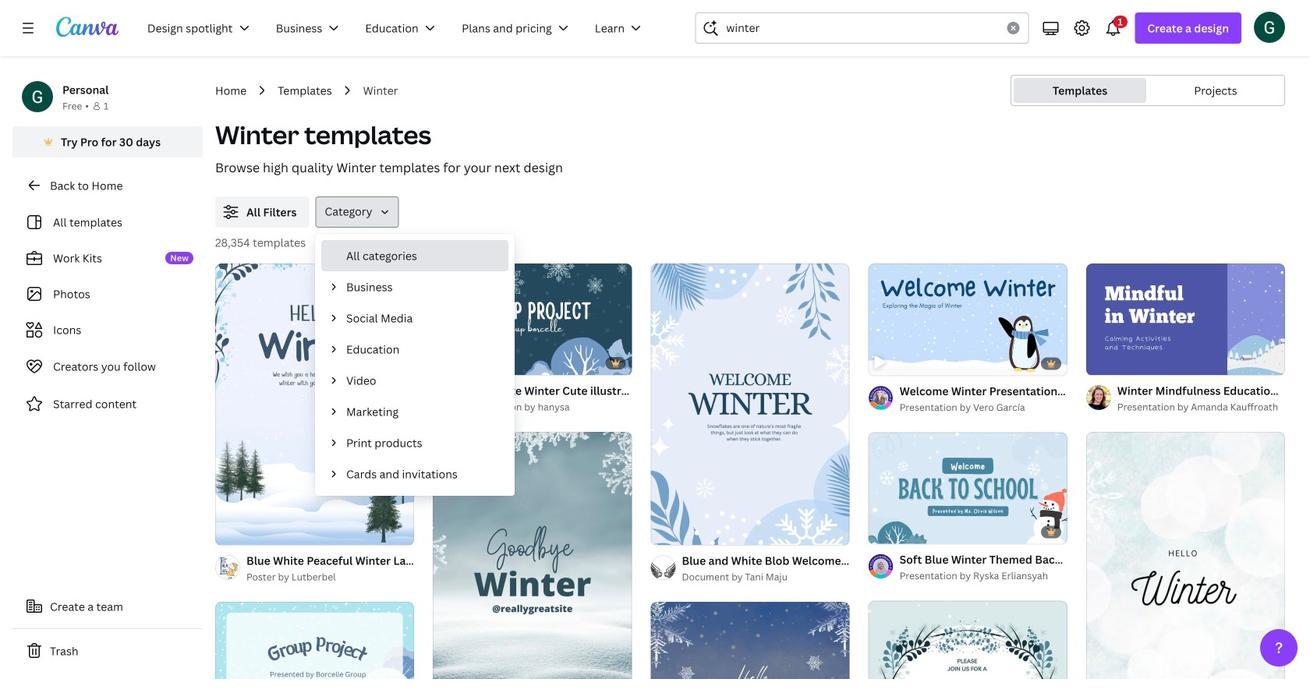 Task type: describe. For each thing, give the bounding box(es) containing it.
blue white peaceful winter landscape illustration poster image
[[215, 264, 414, 545]]

Search search field
[[726, 13, 998, 43]]

Projects button
[[1150, 78, 1282, 103]]

Templates button
[[1014, 78, 1147, 103]]

green and white illustrative winter party flyer image
[[869, 601, 1068, 679]]

blue and white cute winter group project presentation image
[[215, 602, 414, 679]]

blue and white illustrative hello winter instagram post image
[[651, 602, 850, 679]]

hello winter illustration instagram story image
[[1086, 432, 1285, 679]]



Task type: vqa. For each thing, say whether or not it's contained in the screenshot.
1st 1 from the right
no



Task type: locate. For each thing, give the bounding box(es) containing it.
list
[[321, 240, 509, 490]]

winter mindfulness education presentation in purple blue and white flat graphic style image
[[1086, 263, 1285, 375]]

blue and white blob welcome winter document (a4) image
[[651, 264, 850, 545]]

soft blue winter themed back to school presentation image
[[869, 432, 1068, 544]]

None search field
[[695, 12, 1029, 44]]

greg robinson image
[[1254, 12, 1285, 43]]

winter (flyer) image
[[433, 432, 632, 679]]

top level navigation element
[[137, 12, 658, 44]]

blue white winter cute illustration group project presentation image
[[433, 263, 632, 375]]



